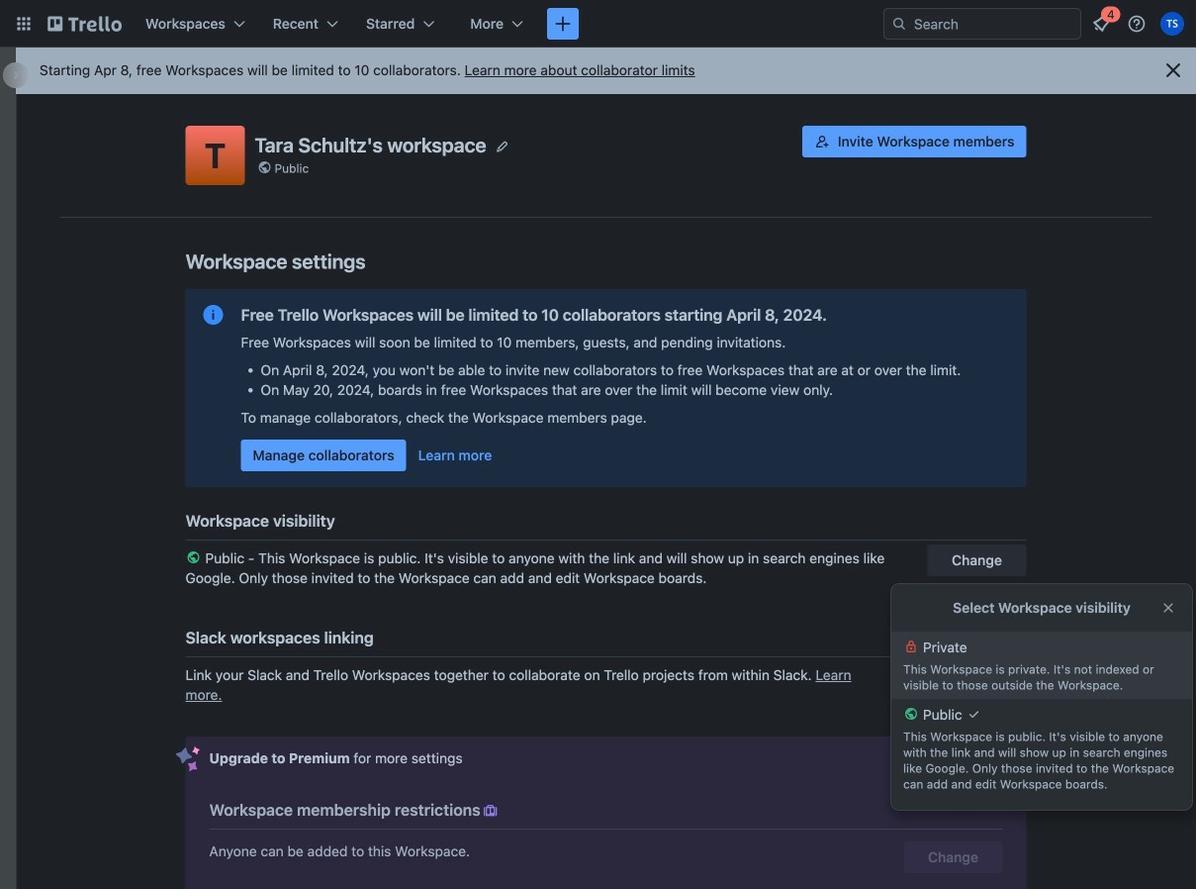 Task type: vqa. For each thing, say whether or not it's contained in the screenshot.
search icon
yes



Task type: describe. For each thing, give the bounding box(es) containing it.
sm image
[[481, 801, 501, 821]]

back to home image
[[48, 8, 122, 40]]

Search field
[[908, 10, 1081, 38]]

primary element
[[0, 0, 1197, 48]]

search image
[[892, 16, 908, 32]]

tara schultz (taraschultz7) image
[[1161, 12, 1185, 36]]



Task type: locate. For each thing, give the bounding box(es) containing it.
close popover image
[[1161, 600, 1177, 616]]

open information menu image
[[1128, 14, 1147, 34]]

create board or workspace image
[[553, 14, 573, 34]]

sparkle image
[[176, 746, 200, 772]]

4 notifications image
[[1090, 12, 1114, 36]]



